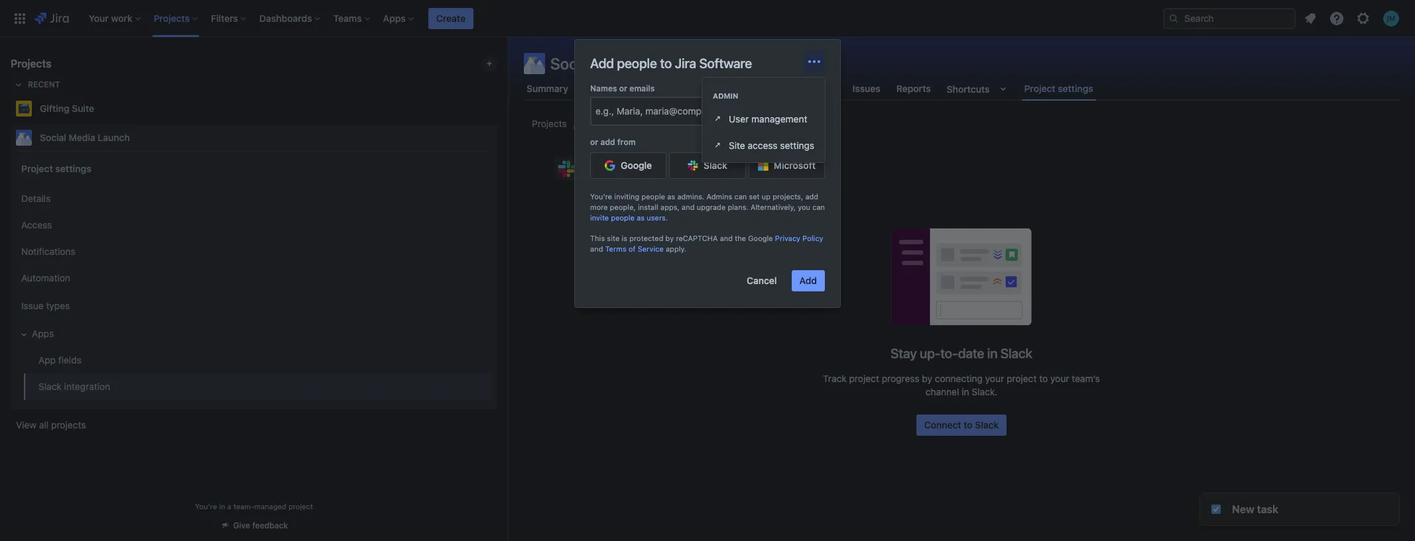 Task type: locate. For each thing, give the bounding box(es) containing it.
project inside 'group'
[[21, 163, 53, 174]]

social media launch up "names or emails"
[[550, 54, 696, 73]]

site access settings
[[729, 140, 815, 151]]

you're left in
[[195, 503, 217, 511]]

list
[[626, 83, 642, 94]]

slack down app
[[38, 381, 62, 392]]

protected
[[630, 234, 664, 243]]

2 vertical spatial project settings
[[21, 163, 91, 174]]

you're inviting people as admins. admins can set up projects, add more people, install apps, and upgrade plans. alternatively, you can invite people as users.
[[590, 192, 825, 222]]

1 vertical spatial projects
[[532, 118, 567, 129]]

you're up more
[[590, 192, 612, 201]]

1 vertical spatial people
[[642, 192, 665, 201]]

0 horizontal spatial slack
[[38, 381, 62, 392]]

0 horizontal spatial apps
[[32, 328, 54, 339]]

0 vertical spatial and
[[682, 203, 695, 211]]

projects down the summary link
[[532, 118, 567, 129]]

new
[[1232, 504, 1255, 516]]

apps button
[[16, 321, 492, 348]]

0 vertical spatial project
[[1024, 83, 1056, 94]]

project settings inside 'group'
[[21, 163, 91, 174]]

new task
[[1232, 504, 1279, 516]]

tab list
[[516, 77, 1407, 101]]

people down people, at the left of the page
[[611, 213, 635, 222]]

0 vertical spatial launch
[[644, 54, 696, 73]]

you
[[798, 203, 810, 211]]

project settings link
[[687, 116, 754, 132]]

add down policy
[[800, 275, 817, 286]]

0 horizontal spatial add
[[590, 56, 614, 71]]

2 vertical spatial media
[[69, 132, 95, 143]]

1 vertical spatial as
[[637, 213, 645, 222]]

people up 'install'
[[642, 192, 665, 201]]

social media launch down the suite
[[40, 132, 130, 143]]

by
[[666, 234, 674, 243]]

google down from
[[621, 160, 652, 171]]

project
[[1024, 83, 1056, 94], [687, 118, 717, 129], [21, 163, 53, 174]]

1 horizontal spatial add
[[800, 275, 817, 286]]

automation link
[[16, 265, 492, 292]]

1 vertical spatial add
[[805, 192, 819, 201]]

2 horizontal spatial project
[[1024, 83, 1056, 94]]

0 vertical spatial google
[[621, 160, 652, 171]]

0 horizontal spatial can
[[734, 192, 747, 201]]

slack inside button
[[704, 160, 728, 171]]

2 vertical spatial and
[[590, 245, 603, 253]]

add
[[590, 56, 614, 71], [800, 275, 817, 286]]

add left from
[[601, 137, 615, 147]]

1 vertical spatial social media launch
[[583, 118, 671, 129]]

0 vertical spatial slack
[[704, 160, 728, 171]]

settings
[[1058, 83, 1094, 94], [720, 118, 754, 129], [780, 140, 815, 151], [55, 163, 91, 174]]

1 horizontal spatial slack
[[704, 160, 728, 171]]

social down gifting
[[40, 132, 66, 143]]

0 vertical spatial add
[[601, 137, 615, 147]]

project settings for 'group' containing project settings
[[21, 163, 91, 174]]

add up names
[[590, 56, 614, 71]]

0 vertical spatial people
[[617, 56, 657, 71]]

user management link
[[702, 105, 825, 132]]

1 vertical spatial slack
[[38, 381, 62, 392]]

board
[[584, 83, 610, 94]]

1 vertical spatial project
[[687, 118, 717, 129]]

collapse recent projects image
[[11, 77, 27, 93]]

0 vertical spatial you're
[[590, 192, 612, 201]]

1 vertical spatial can
[[813, 203, 825, 211]]

1 vertical spatial add
[[800, 275, 817, 286]]

2 group from the top
[[13, 182, 492, 405]]

google right the
[[748, 234, 773, 243]]

set
[[749, 192, 760, 201]]

you're for you're in a team-managed project
[[195, 503, 217, 511]]

group
[[13, 151, 492, 409], [13, 182, 492, 405]]

2 horizontal spatial project settings
[[1024, 83, 1094, 94]]

details
[[21, 193, 51, 204]]

e.g., maria, maria@company.com
[[596, 105, 737, 117]]

0 horizontal spatial add
[[601, 137, 615, 147]]

you're inside you're inviting people as admins. admins can set up projects, add more people, install apps, and upgrade plans. alternatively, you can invite people as users.
[[590, 192, 612, 201]]

recaptcha
[[676, 234, 718, 243]]

1 horizontal spatial you're
[[590, 192, 612, 201]]

media down the suite
[[69, 132, 95, 143]]

1 vertical spatial social
[[583, 118, 609, 129]]

recent
[[28, 80, 60, 90]]

0 horizontal spatial google
[[621, 160, 652, 171]]

1 vertical spatial project settings
[[687, 118, 754, 129]]

projects up recent
[[11, 58, 51, 70]]

jira image
[[34, 10, 69, 26], [34, 10, 69, 26]]

as down 'install'
[[637, 213, 645, 222]]

0 vertical spatial social
[[550, 54, 593, 73]]

projects
[[51, 420, 86, 431]]

2 horizontal spatial and
[[720, 234, 733, 243]]

create
[[436, 12, 466, 24]]

or add from
[[590, 137, 636, 147]]

0 horizontal spatial projects
[[11, 58, 51, 70]]

1 vertical spatial apps
[[32, 328, 54, 339]]

1 vertical spatial google
[[748, 234, 773, 243]]

media down maria,
[[611, 118, 637, 129]]

apps,
[[661, 203, 680, 211]]

of
[[629, 245, 636, 253]]

social
[[550, 54, 593, 73], [583, 118, 609, 129], [40, 132, 66, 143]]

1 horizontal spatial and
[[682, 203, 695, 211]]

0 vertical spatial apps
[[770, 118, 792, 129]]

pages link
[[807, 77, 839, 101]]

social media launch link up from
[[583, 116, 671, 132]]

add inside button
[[800, 275, 817, 286]]

1 horizontal spatial add
[[805, 192, 819, 201]]

a
[[227, 503, 231, 511]]

0 horizontal spatial as
[[637, 213, 645, 222]]

0 horizontal spatial and
[[590, 245, 603, 253]]

policy
[[803, 234, 823, 243]]

0 horizontal spatial project settings
[[21, 163, 91, 174]]

automation
[[21, 272, 70, 284]]

project for 'group' containing project settings
[[21, 163, 53, 174]]

people up the list
[[617, 56, 657, 71]]

group containing details
[[13, 182, 492, 405]]

1 horizontal spatial project settings
[[687, 118, 754, 129]]

social up summary
[[550, 54, 593, 73]]

up
[[762, 192, 771, 201]]

suite
[[72, 103, 94, 114]]

primary element
[[8, 0, 1163, 37]]

and left the
[[720, 234, 733, 243]]

types
[[46, 300, 70, 311]]

social down e.g.,
[[583, 118, 609, 129]]

1 vertical spatial or
[[590, 137, 598, 147]]

slack inside "link"
[[38, 381, 62, 392]]

1 horizontal spatial google
[[748, 234, 773, 243]]

media up "names or emails"
[[597, 54, 640, 73]]

user
[[729, 113, 749, 124]]

create button
[[428, 8, 474, 29]]

1 horizontal spatial project
[[687, 118, 717, 129]]

slack button
[[669, 153, 746, 179]]

you're
[[590, 192, 612, 201], [195, 503, 217, 511]]

and down this
[[590, 245, 603, 253]]

0 vertical spatial add
[[590, 56, 614, 71]]

or left emails
[[619, 84, 627, 94]]

0 horizontal spatial you're
[[195, 503, 217, 511]]

access
[[21, 219, 52, 231]]

privacy policy link
[[775, 234, 823, 243]]

0 vertical spatial social media launch
[[550, 54, 696, 73]]

2 vertical spatial launch
[[98, 132, 130, 143]]

cancel button
[[739, 270, 785, 292]]

view all projects
[[16, 420, 86, 431]]

0 horizontal spatial project
[[21, 163, 53, 174]]

can up plans.
[[734, 192, 747, 201]]

2 vertical spatial social media launch
[[40, 132, 130, 143]]

and down admins.
[[682, 203, 695, 211]]

invite
[[590, 213, 609, 222]]

1 horizontal spatial apps
[[770, 118, 792, 129]]

issues
[[853, 83, 881, 94]]

open image
[[713, 113, 724, 124]]

slack down open icon
[[704, 160, 728, 171]]

1 group from the top
[[13, 151, 492, 409]]

you're in a team-managed project
[[195, 503, 313, 511]]

2 vertical spatial people
[[611, 213, 635, 222]]

team-
[[234, 503, 254, 511]]

or
[[619, 84, 627, 94], [590, 137, 598, 147]]

google inside button
[[621, 160, 652, 171]]

slack
[[704, 160, 728, 171], [38, 381, 62, 392]]

or left from
[[590, 137, 598, 147]]

settings inside admin group
[[780, 140, 815, 151]]

1 vertical spatial you're
[[195, 503, 217, 511]]

add for add people to jira software
[[590, 56, 614, 71]]

names
[[590, 84, 617, 94]]

1 horizontal spatial or
[[619, 84, 627, 94]]

can right you
[[813, 203, 825, 211]]

invite people as users. link
[[590, 213, 668, 222]]

and
[[682, 203, 695, 211], [720, 234, 733, 243], [590, 245, 603, 253]]

open image
[[713, 140, 724, 150]]

social media launch link down the gifting suite link
[[11, 125, 492, 151]]

task icon image
[[1211, 505, 1222, 515]]

add button
[[792, 270, 825, 292]]

0 vertical spatial as
[[667, 192, 675, 201]]

as up apps,
[[667, 192, 675, 201]]

2 vertical spatial project
[[21, 163, 53, 174]]

social media launch down maria,
[[583, 118, 671, 129]]

site
[[607, 234, 620, 243]]

add up you
[[805, 192, 819, 201]]

in
[[219, 503, 225, 511]]

apps
[[770, 118, 792, 129], [32, 328, 54, 339]]

maria,
[[617, 105, 643, 117]]

you're for you're inviting people as admins. admins can set up projects, add more people, install apps, and upgrade plans. alternatively, you can invite people as users.
[[590, 192, 612, 201]]

timeline link
[[711, 77, 753, 101]]

people
[[617, 56, 657, 71], [642, 192, 665, 201], [611, 213, 635, 222]]



Task type: vqa. For each thing, say whether or not it's contained in the screenshot.
Issues link on the top right
yes



Task type: describe. For each thing, give the bounding box(es) containing it.
issue
[[21, 300, 44, 311]]

gifting suite
[[40, 103, 94, 114]]

1 horizontal spatial can
[[813, 203, 825, 211]]

alternatively,
[[751, 203, 796, 211]]

microsoft button
[[749, 153, 825, 179]]

calendar
[[658, 83, 697, 94]]

admin
[[713, 92, 739, 100]]

upgrade
[[697, 203, 726, 211]]

jira
[[675, 56, 696, 71]]

managed
[[254, 503, 286, 511]]

site
[[729, 140, 745, 151]]

give
[[233, 521, 250, 531]]

slack integration
[[38, 381, 110, 392]]

new task button
[[1200, 494, 1399, 526]]

all
[[39, 420, 49, 431]]

e.g.,
[[596, 105, 614, 117]]

apply.
[[666, 245, 686, 253]]

add for add
[[800, 275, 817, 286]]

list link
[[624, 77, 645, 101]]

2 vertical spatial social
[[40, 132, 66, 143]]

give feedback button
[[212, 515, 296, 537]]

expand image
[[16, 327, 32, 343]]

0 vertical spatial projects
[[11, 58, 51, 70]]

add people to jira software
[[590, 56, 752, 71]]

access link
[[16, 212, 492, 239]]

inviting
[[614, 192, 640, 201]]

gifting
[[40, 103, 69, 114]]

app fields
[[38, 355, 82, 366]]

details link
[[16, 186, 492, 212]]

and inside you're inviting people as admins. admins can set up projects, add more people, install apps, and upgrade plans. alternatively, you can invite people as users.
[[682, 203, 695, 211]]

view
[[16, 420, 37, 431]]

to
[[660, 56, 672, 71]]

0 horizontal spatial social media launch link
[[11, 125, 492, 151]]

board link
[[582, 77, 613, 101]]

management
[[752, 113, 807, 124]]

1 horizontal spatial projects
[[532, 118, 567, 129]]

summary
[[527, 83, 568, 94]]

issues link
[[850, 77, 883, 101]]

1 horizontal spatial as
[[667, 192, 675, 201]]

apps link
[[770, 116, 792, 132]]

create banner
[[0, 0, 1415, 37]]

is
[[622, 234, 627, 243]]

cancel
[[747, 275, 777, 286]]

fields
[[58, 355, 82, 366]]

plans.
[[728, 203, 749, 211]]

1 vertical spatial media
[[611, 118, 637, 129]]

names or emails
[[590, 84, 655, 94]]

0 horizontal spatial or
[[590, 137, 598, 147]]

1 vertical spatial launch
[[640, 118, 671, 129]]

social media launch inside 'link'
[[40, 132, 130, 143]]

people,
[[610, 203, 636, 211]]

admin group
[[702, 78, 825, 162]]

summary link
[[524, 77, 571, 101]]

microsoft
[[774, 160, 816, 171]]

service
[[638, 245, 664, 253]]

reports
[[897, 83, 931, 94]]

app fields link
[[24, 348, 492, 374]]

apps inside "button"
[[32, 328, 54, 339]]

slack for slack
[[704, 160, 728, 171]]

0 vertical spatial or
[[619, 84, 627, 94]]

gifting suite link
[[11, 96, 492, 122]]

timeline
[[713, 83, 751, 94]]

from
[[617, 137, 636, 147]]

0 vertical spatial media
[[597, 54, 640, 73]]

user management
[[729, 113, 807, 124]]

emails
[[630, 84, 655, 94]]

slack for slack integration
[[38, 381, 62, 392]]

project settings for project settings link
[[687, 118, 754, 129]]

projects,
[[773, 192, 803, 201]]

issue types link
[[16, 292, 492, 321]]

group containing project settings
[[13, 151, 492, 409]]

projects link
[[532, 116, 567, 132]]

add inside you're inviting people as admins. admins can set up projects, add more people, install apps, and upgrade plans. alternatively, you can invite people as users.
[[805, 192, 819, 201]]

users.
[[647, 213, 668, 222]]

this
[[590, 234, 605, 243]]

admins.
[[677, 192, 705, 201]]

more image
[[806, 54, 822, 70]]

project for project settings link
[[687, 118, 717, 129]]

notifications link
[[16, 239, 492, 265]]

terms
[[605, 245, 627, 253]]

task
[[1257, 504, 1279, 516]]

settings inside 'group'
[[55, 163, 91, 174]]

reports link
[[894, 77, 934, 101]]

maria@company.com
[[645, 105, 737, 117]]

access
[[748, 140, 778, 151]]

feedback
[[252, 521, 288, 531]]

search image
[[1169, 13, 1179, 24]]

google inside this site is protected by recaptcha and the google privacy policy and terms of service apply.
[[748, 234, 773, 243]]

privacy
[[775, 234, 801, 243]]

software
[[699, 56, 752, 71]]

Search field
[[1163, 8, 1296, 29]]

0 vertical spatial can
[[734, 192, 747, 201]]

tab list containing project settings
[[516, 77, 1407, 101]]

issue types
[[21, 300, 70, 311]]

0 vertical spatial project settings
[[1024, 83, 1094, 94]]

install
[[638, 203, 658, 211]]

slack integration link
[[24, 374, 492, 401]]

calendar link
[[655, 77, 700, 101]]

the
[[735, 234, 746, 243]]

admins
[[707, 192, 732, 201]]

give feedback
[[233, 521, 288, 531]]

1 horizontal spatial social media launch link
[[583, 116, 671, 132]]

app
[[38, 355, 56, 366]]

1 vertical spatial and
[[720, 234, 733, 243]]

integration
[[64, 381, 110, 392]]



